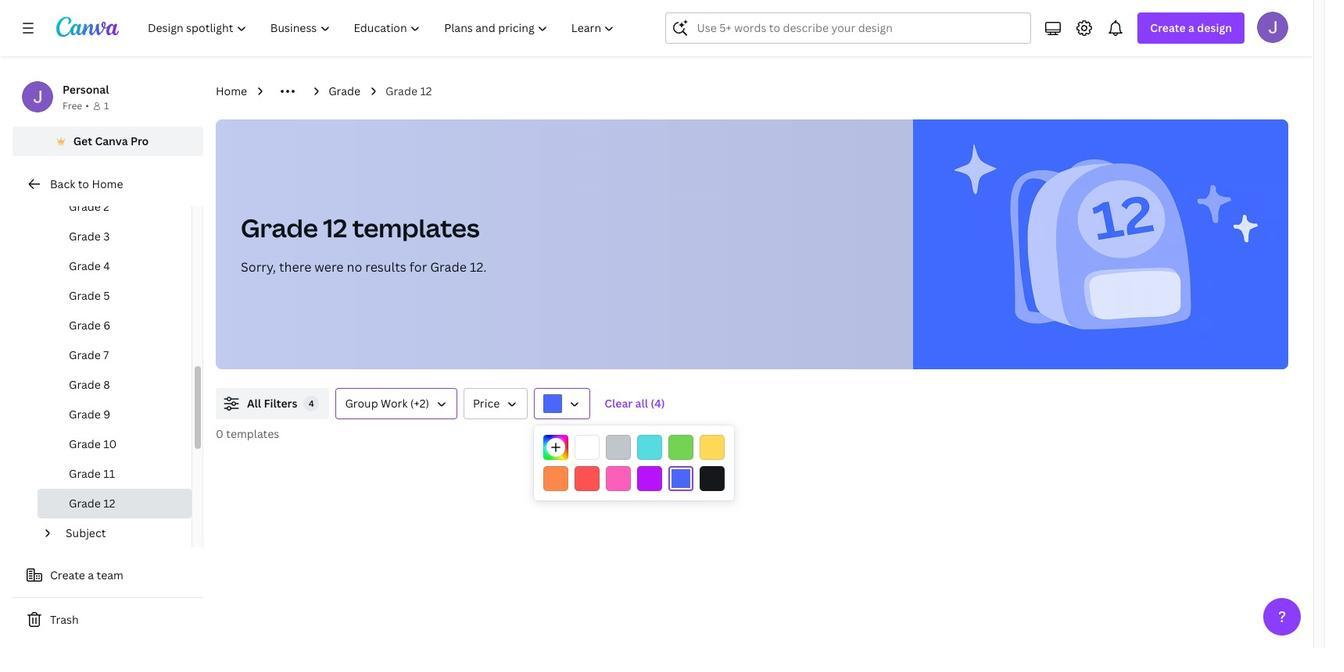 Task type: describe. For each thing, give the bounding box(es) containing it.
1 horizontal spatial home
[[216, 84, 247, 99]]

10
[[103, 437, 117, 452]]

5
[[103, 289, 110, 303]]

team
[[97, 568, 123, 583]]

a for design
[[1188, 20, 1195, 35]]

grade 9 link
[[38, 400, 192, 430]]

grade 11 link
[[38, 460, 192, 489]]

were
[[314, 259, 344, 276]]

0 vertical spatial 12
[[420, 84, 432, 99]]

clear all (4) button
[[597, 389, 673, 420]]

grade inside grade 3 link
[[69, 229, 101, 244]]

grade 9
[[69, 407, 111, 422]]

3
[[103, 229, 110, 244]]

get canva pro button
[[13, 127, 203, 156]]

0 vertical spatial templates
[[352, 211, 480, 245]]

grade 7 link
[[38, 341, 192, 371]]

4 filter options selected element
[[304, 396, 319, 412]]

top level navigation element
[[138, 13, 628, 44]]

2
[[103, 199, 109, 214]]

0
[[216, 427, 223, 442]]

pro
[[131, 134, 149, 149]]

design
[[1197, 20, 1232, 35]]

create a design button
[[1138, 13, 1245, 44]]

grade 4
[[69, 259, 110, 274]]

0 horizontal spatial grade 12
[[69, 496, 115, 511]]

back to home link
[[13, 169, 203, 200]]

work
[[381, 396, 408, 411]]

7
[[103, 348, 109, 363]]

there
[[279, 259, 311, 276]]

grade inside grade 7 link
[[69, 348, 101, 363]]

group work (+2) button
[[336, 389, 457, 420]]

free •
[[63, 99, 89, 113]]

back
[[50, 177, 75, 192]]

personal
[[63, 82, 109, 97]]

grade 2 link
[[38, 192, 192, 222]]

•
[[85, 99, 89, 113]]

11
[[103, 467, 115, 482]]

grade 10
[[69, 437, 117, 452]]

jacob simon image
[[1257, 12, 1289, 43]]

4 inside the grade 4 link
[[103, 259, 110, 274]]

get
[[73, 134, 92, 149]]

grade 4 link
[[38, 252, 192, 281]]

0 templates
[[216, 427, 279, 442]]

2 vertical spatial 12
[[103, 496, 115, 511]]

price button
[[464, 389, 528, 420]]

create a team
[[50, 568, 123, 583]]

create a design
[[1150, 20, 1232, 35]]

grade inside grade 8 link
[[69, 378, 101, 392]]

0 horizontal spatial templates
[[226, 427, 279, 442]]

#74d353 image
[[668, 435, 694, 461]]

create for create a team
[[50, 568, 85, 583]]

(4)
[[651, 396, 665, 411]]

6
[[103, 318, 111, 333]]

all
[[247, 396, 261, 411]]

clear
[[605, 396, 633, 411]]

add a new color image
[[543, 435, 568, 461]]

#74d353 image
[[668, 435, 694, 461]]

grade 6
[[69, 318, 111, 333]]

no
[[347, 259, 362, 276]]

create for create a design
[[1150, 20, 1186, 35]]

group
[[345, 396, 378, 411]]

1 horizontal spatial grade 12
[[385, 84, 432, 99]]



Task type: vqa. For each thing, say whether or not it's contained in the screenshot.
social
no



Task type: locate. For each thing, give the bounding box(es) containing it.
#fe884c image
[[543, 467, 568, 492]]

results
[[365, 259, 406, 276]]

all filters
[[247, 396, 297, 411]]

grade 5 link
[[38, 281, 192, 311]]

Search search field
[[697, 13, 1021, 43]]

0 horizontal spatial 12
[[103, 496, 115, 511]]

12.
[[470, 259, 487, 276]]

back to home
[[50, 177, 123, 192]]

create inside button
[[50, 568, 85, 583]]

a inside create a team button
[[88, 568, 94, 583]]

a left team in the bottom of the page
[[88, 568, 94, 583]]

0 horizontal spatial create
[[50, 568, 85, 583]]

1 vertical spatial templates
[[226, 427, 279, 442]]

1 horizontal spatial templates
[[352, 211, 480, 245]]

grade inside grade 5 link
[[69, 289, 101, 303]]

#fed958 image
[[700, 435, 725, 461], [700, 435, 725, 461]]

4 right filters
[[309, 398, 314, 410]]

8
[[103, 378, 110, 392]]

grade 10 link
[[38, 430, 192, 460]]

a left design
[[1188, 20, 1195, 35]]

grade 3
[[69, 229, 110, 244]]

4 up 5
[[103, 259, 110, 274]]

12 up were
[[323, 211, 347, 245]]

1 vertical spatial a
[[88, 568, 94, 583]]

#fd5152 image
[[575, 467, 600, 492], [575, 467, 600, 492]]

2 horizontal spatial 12
[[420, 84, 432, 99]]

#4a66fb image
[[544, 395, 562, 414], [544, 395, 562, 414]]

12
[[420, 84, 432, 99], [323, 211, 347, 245], [103, 496, 115, 511]]

templates down 'all'
[[226, 427, 279, 442]]

12 down top level navigation element
[[420, 84, 432, 99]]

all
[[635, 396, 648, 411]]

create inside 'dropdown button'
[[1150, 20, 1186, 35]]

grade 7
[[69, 348, 109, 363]]

create left team in the bottom of the page
[[50, 568, 85, 583]]

a for team
[[88, 568, 94, 583]]

grade 12
[[385, 84, 432, 99], [69, 496, 115, 511]]

create
[[1150, 20, 1186, 35], [50, 568, 85, 583]]

0 horizontal spatial a
[[88, 568, 94, 583]]

home
[[216, 84, 247, 99], [92, 177, 123, 192]]

0 vertical spatial a
[[1188, 20, 1195, 35]]

#fe884c image
[[543, 467, 568, 492]]

filters
[[264, 396, 297, 411]]

add a new color image
[[543, 435, 568, 461]]

grade 12 down grade 11
[[69, 496, 115, 511]]

1 horizontal spatial create
[[1150, 20, 1186, 35]]

grade inside 'grade 10' link
[[69, 437, 101, 452]]

clear all (4)
[[605, 396, 665, 411]]

grade 8 link
[[38, 371, 192, 400]]

trash
[[50, 613, 79, 628]]

#ffffff image
[[575, 435, 600, 461], [575, 435, 600, 461]]

grade 6 link
[[38, 311, 192, 341]]

grade 5
[[69, 289, 110, 303]]

get canva pro
[[73, 134, 149, 149]]

1 horizontal spatial 12
[[323, 211, 347, 245]]

9
[[103, 407, 111, 422]]

0 horizontal spatial home
[[92, 177, 123, 192]]

grade inside grade 6 "link"
[[69, 318, 101, 333]]

for
[[409, 259, 427, 276]]

#fd5ebb image
[[606, 467, 631, 492], [606, 467, 631, 492]]

grade 2
[[69, 199, 109, 214]]

1 vertical spatial 12
[[323, 211, 347, 245]]

canva
[[95, 134, 128, 149]]

#b612fb image
[[637, 467, 662, 492], [637, 467, 662, 492]]

sorry, there were no results for grade 12.
[[241, 259, 487, 276]]

subject button
[[59, 519, 182, 549]]

1 vertical spatial home
[[92, 177, 123, 192]]

grade inside grade 2 link
[[69, 199, 101, 214]]

a
[[1188, 20, 1195, 35], [88, 568, 94, 583]]

0 vertical spatial grade 12
[[385, 84, 432, 99]]

home inside "back to home" link
[[92, 177, 123, 192]]

free
[[63, 99, 82, 113]]

12 down 11
[[103, 496, 115, 511]]

0 vertical spatial create
[[1150, 20, 1186, 35]]

4
[[103, 259, 110, 274], [309, 398, 314, 410]]

group work (+2)
[[345, 396, 429, 411]]

create a team button
[[13, 561, 203, 592]]

#4a66fb image
[[668, 467, 694, 492], [668, 467, 694, 492]]

to
[[78, 177, 89, 192]]

1 vertical spatial grade 12
[[69, 496, 115, 511]]

a inside create a design 'dropdown button'
[[1188, 20, 1195, 35]]

#15181b image
[[700, 467, 725, 492], [700, 467, 725, 492]]

#55dbe0 image
[[637, 435, 662, 461], [637, 435, 662, 461]]

price
[[473, 396, 500, 411]]

templates up for
[[352, 211, 480, 245]]

0 vertical spatial 4
[[103, 259, 110, 274]]

None search field
[[666, 13, 1032, 44]]

templates
[[352, 211, 480, 245], [226, 427, 279, 442]]

0 horizontal spatial 4
[[103, 259, 110, 274]]

(+2)
[[410, 396, 429, 411]]

home link
[[216, 83, 247, 100]]

grade
[[328, 84, 360, 99], [385, 84, 417, 99], [69, 199, 101, 214], [241, 211, 318, 245], [69, 229, 101, 244], [69, 259, 101, 274], [430, 259, 467, 276], [69, 289, 101, 303], [69, 318, 101, 333], [69, 348, 101, 363], [69, 378, 101, 392], [69, 407, 101, 422], [69, 437, 101, 452], [69, 467, 101, 482], [69, 496, 101, 511]]

grade 8
[[69, 378, 110, 392]]

grade 12 down top level navigation element
[[385, 84, 432, 99]]

grade inside grade 9 link
[[69, 407, 101, 422]]

sorry,
[[241, 259, 276, 276]]

0 vertical spatial home
[[216, 84, 247, 99]]

4 inside '4 filter options selected' element
[[309, 398, 314, 410]]

#c1c6cb image
[[606, 435, 631, 461], [606, 435, 631, 461]]

subject
[[66, 526, 106, 541]]

1
[[104, 99, 109, 113]]

1 horizontal spatial 4
[[309, 398, 314, 410]]

trash link
[[13, 605, 203, 636]]

grade 3 link
[[38, 222, 192, 252]]

1 vertical spatial 4
[[309, 398, 314, 410]]

1 horizontal spatial a
[[1188, 20, 1195, 35]]

create left design
[[1150, 20, 1186, 35]]

grade 11
[[69, 467, 115, 482]]

grade 12 templates
[[241, 211, 480, 245]]

1 vertical spatial create
[[50, 568, 85, 583]]



